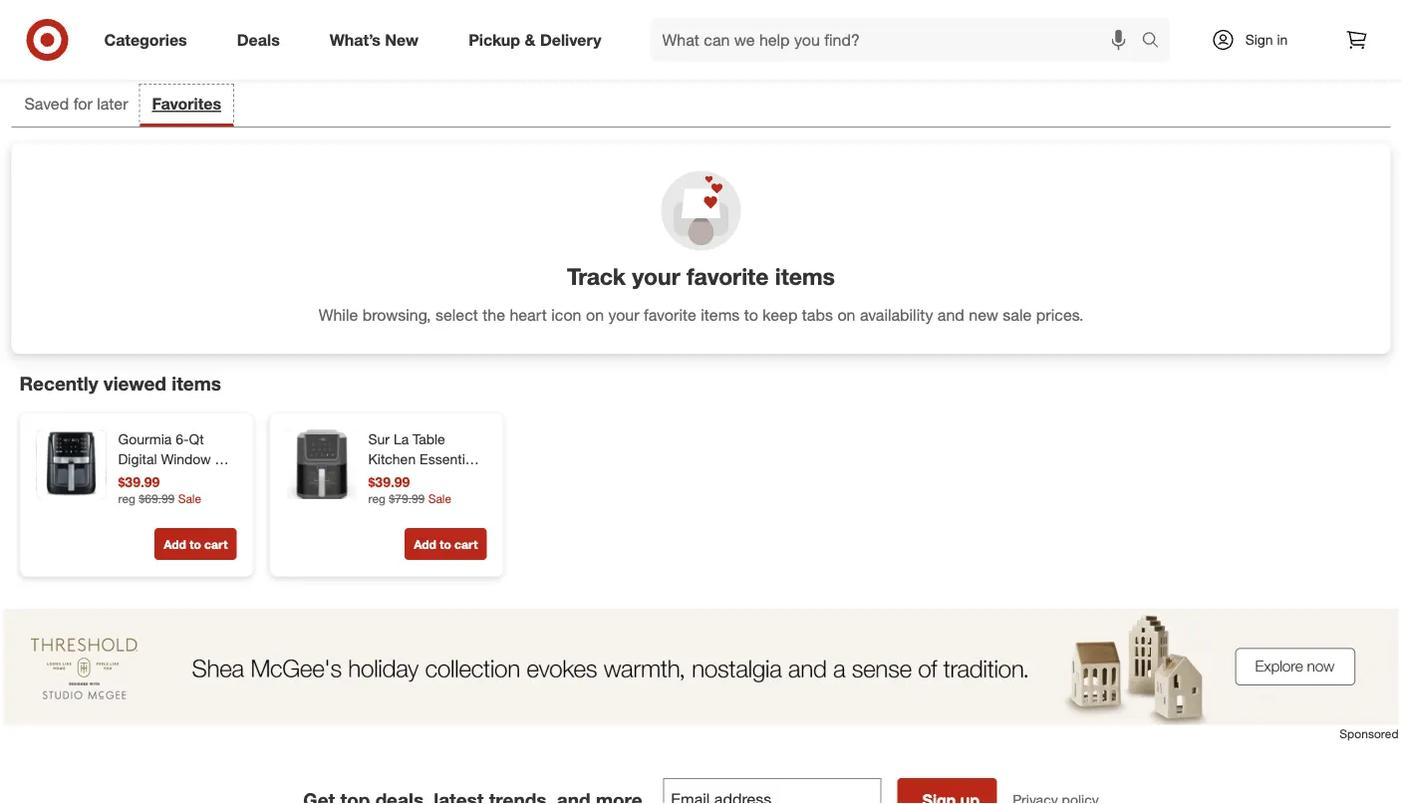 Task type: describe. For each thing, give the bounding box(es) containing it.
sign in
[[1245, 31, 1288, 48]]

guided
[[182, 490, 227, 508]]

digital
[[118, 450, 157, 468]]

qt
[[189, 431, 204, 448]]

sponsored
[[1340, 727, 1399, 741]]

0 horizontal spatial items
[[172, 372, 221, 395]]

$69.99
[[139, 491, 175, 506]]

while browsing, select the heart icon on your favorite items to keep tabs on availability and new sale prices.
[[319, 305, 1084, 324]]

reg for fryer
[[118, 491, 136, 506]]

track
[[567, 263, 626, 291]]

favorites link
[[140, 85, 233, 127]]

kitchen
[[368, 450, 416, 468]]

saved for later link
[[12, 85, 140, 127]]

& inside gourmia 6-qt digital window air fryer with 12 presets & guided cooking black
[[169, 490, 178, 508]]

browsing,
[[362, 305, 431, 324]]

1 on from the left
[[586, 305, 604, 324]]

while
[[319, 305, 358, 324]]

sale for fryer
[[428, 491, 451, 506]]

add for fryer
[[414, 537, 436, 552]]

presets
[[118, 490, 165, 508]]

new
[[385, 30, 419, 49]]

saved
[[24, 94, 69, 114]]

1 horizontal spatial items
[[701, 305, 740, 324]]

search button
[[1132, 18, 1180, 66]]

deals
[[237, 30, 280, 49]]

cart for gourmia 6-qt digital window air fryer with 12 presets & guided cooking black
[[204, 537, 228, 552]]

deals link
[[220, 18, 305, 62]]

sale
[[1003, 305, 1032, 324]]

icon
[[551, 305, 581, 324]]

in
[[1277, 31, 1288, 48]]

viewed
[[103, 372, 166, 395]]

to for sur la table kitchen essentials 5qt air fryer
[[440, 537, 451, 552]]

with
[[154, 470, 180, 488]]

sur la table kitchen essentials 5qt air fryer
[[368, 431, 483, 488]]

what's new
[[330, 30, 419, 49]]

reg for air
[[368, 491, 386, 506]]

empty cart bullseye image
[[551, 0, 851, 49]]

tabs
[[802, 305, 833, 324]]

$39.99 for air
[[368, 473, 410, 491]]

0 vertical spatial your
[[632, 263, 680, 291]]

categories link
[[87, 18, 212, 62]]

advertisement region
[[3, 609, 1399, 726]]

fryer inside gourmia 6-qt digital window air fryer with 12 presets & guided cooking black
[[118, 470, 150, 488]]

sign in link
[[1194, 18, 1319, 62]]

essentials
[[420, 450, 483, 468]]

What can we help you find? suggestions appear below search field
[[650, 18, 1146, 62]]

favorites
[[152, 94, 221, 114]]

heart
[[510, 305, 547, 324]]

sur la table kitchen essentials 5qt air fryer link
[[368, 430, 483, 488]]

later
[[97, 94, 128, 114]]

window
[[161, 450, 211, 468]]

black
[[174, 510, 209, 528]]

add to cart button for gourmia 6-qt digital window air fryer with 12 presets & guided cooking black
[[155, 528, 237, 560]]

$39.99 for fryer
[[118, 473, 160, 491]]

12
[[184, 470, 199, 488]]



Task type: vqa. For each thing, say whether or not it's contained in the screenshot.
"Shop"
no



Task type: locate. For each thing, give the bounding box(es) containing it.
add to cart button for sur la table kitchen essentials 5qt air fryer
[[405, 528, 487, 560]]

favorite down track your favorite items
[[644, 305, 696, 324]]

sign
[[1245, 31, 1273, 48]]

1 add to cart from the left
[[164, 537, 228, 552]]

0 vertical spatial air
[[215, 450, 232, 468]]

sale inside the $39.99 reg $69.99 sale
[[178, 491, 201, 506]]

0 vertical spatial &
[[525, 30, 536, 49]]

reg
[[118, 491, 136, 506], [368, 491, 386, 506]]

to
[[744, 305, 758, 324], [190, 537, 201, 552], [440, 537, 451, 552]]

2 sale from the left
[[428, 491, 451, 506]]

fryer
[[118, 470, 150, 488], [413, 470, 445, 488]]

2 $39.99 from the left
[[368, 473, 410, 491]]

new
[[969, 305, 998, 324]]

add to cart button
[[155, 528, 237, 560], [405, 528, 487, 560]]

1 horizontal spatial add to cart
[[414, 537, 478, 552]]

your down track
[[608, 305, 639, 324]]

$39.99 down kitchen
[[368, 473, 410, 491]]

2 add to cart button from the left
[[405, 528, 487, 560]]

0 horizontal spatial fryer
[[118, 470, 150, 488]]

0 horizontal spatial air
[[215, 450, 232, 468]]

1 $39.99 from the left
[[118, 473, 160, 491]]

1 fryer from the left
[[118, 470, 150, 488]]

1 vertical spatial &
[[169, 490, 178, 508]]

recently
[[19, 372, 98, 395]]

1 horizontal spatial sale
[[428, 491, 451, 506]]

pickup
[[468, 30, 520, 49]]

None text field
[[663, 778, 881, 804]]

2 horizontal spatial items
[[775, 263, 835, 291]]

to down black
[[190, 537, 201, 552]]

1 cart from the left
[[204, 537, 228, 552]]

2 vertical spatial items
[[172, 372, 221, 395]]

pickup & delivery
[[468, 30, 601, 49]]

gourmia 6-qt digital window air fryer with 12 presets & guided cooking black image
[[36, 430, 106, 499], [36, 430, 106, 499]]

items
[[775, 263, 835, 291], [701, 305, 740, 324], [172, 372, 221, 395]]

1 horizontal spatial reg
[[368, 491, 386, 506]]

add to cart button down $79.99
[[405, 528, 487, 560]]

0 horizontal spatial add
[[164, 537, 186, 552]]

0 horizontal spatial sale
[[178, 491, 201, 506]]

the
[[483, 305, 505, 324]]

reg up cooking
[[118, 491, 136, 506]]

1 horizontal spatial fryer
[[413, 470, 445, 488]]

favorite up the while browsing, select the heart icon on your favorite items to keep tabs on availability and new sale prices. on the top of page
[[687, 263, 769, 291]]

$39.99 inside $39.99 reg $79.99 sale
[[368, 473, 410, 491]]

1 vertical spatial air
[[392, 470, 409, 488]]

saved for later
[[24, 94, 128, 114]]

to down $39.99 reg $79.99 sale
[[440, 537, 451, 552]]

2 add to cart from the left
[[414, 537, 478, 552]]

1 horizontal spatial to
[[440, 537, 451, 552]]

0 horizontal spatial &
[[169, 490, 178, 508]]

1 vertical spatial favorite
[[644, 305, 696, 324]]

items up tabs
[[775, 263, 835, 291]]

air inside sur la table kitchen essentials 5qt air fryer
[[392, 470, 409, 488]]

0 vertical spatial favorite
[[687, 263, 769, 291]]

gourmia 6-qt digital window air fryer with 12 presets & guided cooking black link
[[118, 430, 233, 528]]

reg inside the $39.99 reg $69.99 sale
[[118, 491, 136, 506]]

1 horizontal spatial $39.99
[[368, 473, 410, 491]]

cart down black
[[204, 537, 228, 552]]

on right tabs
[[837, 305, 855, 324]]

5qt
[[368, 470, 389, 488]]

2 reg from the left
[[368, 491, 386, 506]]

1 vertical spatial items
[[701, 305, 740, 324]]

add to cart down $79.99
[[414, 537, 478, 552]]

gourmia
[[118, 431, 172, 448]]

air inside gourmia 6-qt digital window air fryer with 12 presets & guided cooking black
[[215, 450, 232, 468]]

cart
[[204, 537, 228, 552], [454, 537, 478, 552]]

fryer inside sur la table kitchen essentials 5qt air fryer
[[413, 470, 445, 488]]

availability
[[860, 305, 933, 324]]

delivery
[[540, 30, 601, 49]]

add down black
[[164, 537, 186, 552]]

keep
[[763, 305, 798, 324]]

fryer up $79.99
[[413, 470, 445, 488]]

sale
[[178, 491, 201, 506], [428, 491, 451, 506]]

prices.
[[1036, 305, 1084, 324]]

1 sale from the left
[[178, 491, 201, 506]]

add to cart for sur la table kitchen essentials 5qt air fryer
[[414, 537, 478, 552]]

$39.99 reg $69.99 sale
[[118, 473, 201, 506]]

la
[[394, 431, 409, 448]]

air right the window on the bottom left
[[215, 450, 232, 468]]

$39.99
[[118, 473, 160, 491], [368, 473, 410, 491]]

1 horizontal spatial cart
[[454, 537, 478, 552]]

items up qt on the left
[[172, 372, 221, 395]]

2 horizontal spatial to
[[744, 305, 758, 324]]

your up the while browsing, select the heart icon on your favorite items to keep tabs on availability and new sale prices. on the top of page
[[632, 263, 680, 291]]

2 cart from the left
[[454, 537, 478, 552]]

1 horizontal spatial add
[[414, 537, 436, 552]]

sale inside $39.99 reg $79.99 sale
[[428, 491, 451, 506]]

add to cart down black
[[164, 537, 228, 552]]

sur la table kitchen essentials 5qt air fryer image
[[286, 430, 356, 499], [286, 430, 356, 499]]

categories
[[104, 30, 187, 49]]

select
[[435, 305, 478, 324]]

search
[[1132, 32, 1180, 51]]

sur
[[368, 431, 390, 448]]

add down $79.99
[[414, 537, 436, 552]]

0 horizontal spatial on
[[586, 305, 604, 324]]

2 fryer from the left
[[413, 470, 445, 488]]

items down track your favorite items
[[701, 305, 740, 324]]

1 horizontal spatial &
[[525, 30, 536, 49]]

fryer down digital
[[118, 470, 150, 488]]

add to cart
[[164, 537, 228, 552], [414, 537, 478, 552]]

track your favorite items
[[567, 263, 835, 291]]

1 horizontal spatial add to cart button
[[405, 528, 487, 560]]

your
[[632, 263, 680, 291], [608, 305, 639, 324]]

2 add from the left
[[414, 537, 436, 552]]

to for gourmia 6-qt digital window air fryer with 12 presets & guided cooking black
[[190, 537, 201, 552]]

1 horizontal spatial on
[[837, 305, 855, 324]]

$79.99
[[389, 491, 425, 506]]

add for with
[[164, 537, 186, 552]]

favorite
[[687, 263, 769, 291], [644, 305, 696, 324]]

recently viewed items
[[19, 372, 221, 395]]

0 horizontal spatial add to cart button
[[155, 528, 237, 560]]

0 horizontal spatial add to cart
[[164, 537, 228, 552]]

to left 'keep'
[[744, 305, 758, 324]]

0 horizontal spatial $39.99
[[118, 473, 160, 491]]

&
[[525, 30, 536, 49], [169, 490, 178, 508]]

0 horizontal spatial to
[[190, 537, 201, 552]]

sale down 12
[[178, 491, 201, 506]]

gourmia 6-qt digital window air fryer with 12 presets & guided cooking black
[[118, 431, 232, 528]]

1 add from the left
[[164, 537, 186, 552]]

reg inside $39.99 reg $79.99 sale
[[368, 491, 386, 506]]

$39.99 down digital
[[118, 473, 160, 491]]

on
[[586, 305, 604, 324], [837, 305, 855, 324]]

cart down essentials
[[454, 537, 478, 552]]

0 horizontal spatial reg
[[118, 491, 136, 506]]

& right pickup on the top of the page
[[525, 30, 536, 49]]

add
[[164, 537, 186, 552], [414, 537, 436, 552]]

1 reg from the left
[[118, 491, 136, 506]]

add to cart for gourmia 6-qt digital window air fryer with 12 presets & guided cooking black
[[164, 537, 228, 552]]

sale right $79.99
[[428, 491, 451, 506]]

0 vertical spatial items
[[775, 263, 835, 291]]

air
[[215, 450, 232, 468], [392, 470, 409, 488]]

for
[[73, 94, 92, 114]]

what's
[[330, 30, 381, 49]]

$39.99 reg $79.99 sale
[[368, 473, 451, 506]]

and
[[938, 305, 964, 324]]

cart for sur la table kitchen essentials 5qt air fryer
[[454, 537, 478, 552]]

table
[[413, 431, 445, 448]]

1 add to cart button from the left
[[155, 528, 237, 560]]

1 vertical spatial your
[[608, 305, 639, 324]]

6-
[[176, 431, 189, 448]]

0 horizontal spatial cart
[[204, 537, 228, 552]]

2 on from the left
[[837, 305, 855, 324]]

1 horizontal spatial air
[[392, 470, 409, 488]]

$39.99 inside the $39.99 reg $69.99 sale
[[118, 473, 160, 491]]

pickup & delivery link
[[452, 18, 626, 62]]

air up $79.99
[[392, 470, 409, 488]]

on right the icon
[[586, 305, 604, 324]]

reg down 5qt
[[368, 491, 386, 506]]

cooking
[[118, 510, 170, 528]]

add to cart button down black
[[155, 528, 237, 560]]

& down with
[[169, 490, 178, 508]]

what's new link
[[313, 18, 444, 62]]

sale for with
[[178, 491, 201, 506]]



